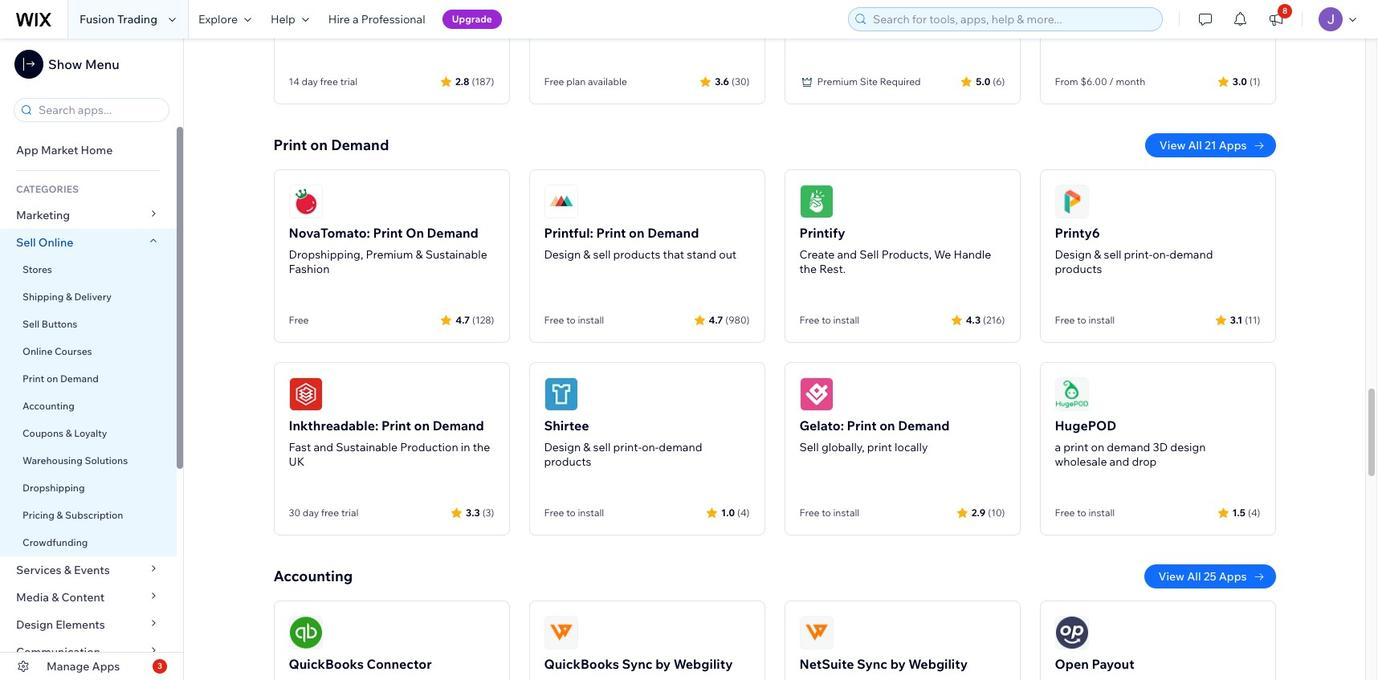 Task type: locate. For each thing, give the bounding box(es) containing it.
2 sync from the left
[[857, 656, 888, 672]]

1 horizontal spatial sync
[[857, 656, 888, 672]]

online down sell buttons
[[22, 345, 52, 357]]

demand inside print on demand link
[[60, 373, 99, 385]]

free left plan
[[544, 75, 564, 88]]

sell for shirtee
[[593, 440, 611, 455]]

1 vertical spatial premium
[[366, 247, 413, 262]]

(4) right 1.5
[[1248, 506, 1261, 518]]

print right the printful:
[[596, 225, 626, 241]]

free to install for printy6
[[1055, 314, 1115, 326]]

print inside novatomato: print on demand dropshipping, premium &  sustainable fashion
[[373, 225, 403, 241]]

& inside shirtee design & sell print-on-demand products
[[583, 440, 591, 455]]

products down the shirtee
[[544, 455, 591, 469]]

apps right 21
[[1219, 138, 1247, 153]]

1 print from the left
[[867, 440, 892, 455]]

products left that
[[613, 247, 661, 262]]

1 sync from the left
[[622, 656, 653, 672]]

pricing
[[22, 509, 54, 521]]

drop
[[1132, 455, 1157, 469]]

2 vertical spatial apps
[[92, 659, 120, 674]]

plan
[[566, 75, 586, 88]]

0 vertical spatial view
[[1160, 138, 1186, 153]]

2 by from the left
[[890, 656, 906, 672]]

demand up the in
[[433, 418, 484, 434]]

sell inside the printful: print on demand design & sell products that stand out
[[593, 247, 611, 262]]

& left events
[[64, 563, 71, 577]]

0 horizontal spatial (4)
[[737, 506, 750, 518]]

open payout
[[1055, 656, 1135, 672]]

0 horizontal spatial products
[[544, 455, 591, 469]]

crowdfunding
[[22, 537, 88, 549]]

quickbooks
[[289, 656, 364, 672], [544, 656, 619, 672]]

webgility
[[674, 656, 733, 672], [909, 656, 968, 672]]

print up production
[[381, 418, 411, 434]]

and inside hugepod a print on demand 3d design wholesale and drop
[[1110, 455, 1129, 469]]

free to install for shirtee
[[544, 507, 604, 519]]

a inside hugepod a print on demand 3d design wholesale and drop
[[1055, 440, 1061, 455]]

1 vertical spatial trial
[[341, 507, 359, 519]]

0 horizontal spatial print on demand
[[22, 373, 99, 385]]

demand inside hugepod a print on demand 3d design wholesale and drop
[[1107, 440, 1150, 455]]

novatomato: print on demand logo image
[[289, 185, 322, 218]]

install down printy6 design & sell print-on-demand products
[[1089, 314, 1115, 326]]

free for gelato: print on demand
[[800, 507, 820, 519]]

on inside the printful: print on demand design & sell products that stand out
[[629, 225, 645, 241]]

install down rest.
[[833, 314, 860, 326]]

view all 25 apps
[[1159, 569, 1247, 584]]

printful: print on demand design & sell products that stand out
[[544, 225, 737, 262]]

quickbooks down quickbooks sync by webgility logo
[[544, 656, 619, 672]]

dropshipping
[[22, 482, 85, 494]]

0 vertical spatial the
[[800, 262, 817, 276]]

fusion
[[80, 12, 115, 27]]

1 horizontal spatial by
[[890, 656, 906, 672]]

1 horizontal spatial the
[[800, 262, 817, 276]]

install up shirtee logo
[[578, 314, 604, 326]]

to for shirtee
[[566, 507, 576, 519]]

print on demand
[[273, 136, 389, 154], [22, 373, 99, 385]]

sustainable down "inkthreadable:" at left
[[336, 440, 398, 455]]

view
[[1160, 138, 1186, 153], [1159, 569, 1185, 584]]

5.0
[[976, 75, 991, 87]]

& down printy6
[[1094, 247, 1101, 262]]

show menu button
[[14, 50, 119, 79]]

1 vertical spatial all
[[1187, 569, 1201, 584]]

printful:
[[544, 225, 593, 241]]

a
[[353, 12, 359, 27], [1055, 440, 1061, 455]]

the inside inkthreadable: print on demand fast and sustainable production in the uk
[[473, 440, 490, 455]]

print-
[[1124, 247, 1153, 262], [613, 440, 642, 455]]

print on demand down the online courses
[[22, 373, 99, 385]]

1 vertical spatial sustainable
[[336, 440, 398, 455]]

0 vertical spatial online
[[38, 235, 73, 250]]

1 webgility from the left
[[674, 656, 733, 672]]

and right create in the right top of the page
[[837, 247, 857, 262]]

0 vertical spatial all
[[1188, 138, 1202, 153]]

1 horizontal spatial quickbooks
[[544, 656, 619, 672]]

install down wholesale
[[1089, 507, 1115, 519]]

free right the 1.0 (4)
[[800, 507, 820, 519]]

all left 25
[[1187, 569, 1201, 584]]

1 (4) from the left
[[737, 506, 750, 518]]

and right 'fast'
[[314, 440, 333, 455]]

2.9 (10)
[[972, 506, 1005, 518]]

Search apps... field
[[34, 99, 164, 121]]

hugepod logo image
[[1055, 377, 1089, 411]]

free for hugepod
[[1055, 507, 1075, 519]]

install
[[578, 314, 604, 326], [833, 314, 860, 326], [1089, 314, 1115, 326], [578, 507, 604, 519], [833, 507, 860, 519], [1089, 507, 1115, 519]]

install for printful:
[[578, 314, 604, 326]]

accounting up 'quickbooks connector logo'
[[273, 567, 353, 586]]

on- inside shirtee design & sell print-on-demand products
[[642, 440, 659, 455]]

accounting
[[22, 400, 75, 412], [273, 567, 353, 586]]

quickbooks connector
[[289, 656, 432, 672]]

accounting inside sidebar element
[[22, 400, 75, 412]]

connector
[[367, 656, 432, 672]]

free right (3)
[[544, 507, 564, 519]]

print
[[867, 440, 892, 455], [1064, 440, 1089, 455]]

demand inside shirtee design & sell print-on-demand products
[[659, 440, 702, 455]]

fashion
[[289, 262, 330, 276]]

0 vertical spatial sustainable
[[426, 247, 487, 262]]

free right 14
[[320, 75, 338, 88]]

2 horizontal spatial products
[[1055, 262, 1102, 276]]

gelato: print on demand sell globally, print locally
[[800, 418, 950, 455]]

1 horizontal spatial demand
[[1107, 440, 1150, 455]]

printy6
[[1055, 225, 1100, 241]]

free for printify
[[800, 314, 820, 326]]

design down printy6
[[1055, 247, 1092, 262]]

month
[[1116, 75, 1146, 88]]

1 horizontal spatial products
[[613, 247, 661, 262]]

apps right the manage
[[92, 659, 120, 674]]

quickbooks sync by webgility
[[544, 656, 733, 672]]

install down shirtee design & sell print-on-demand products
[[578, 507, 604, 519]]

0 vertical spatial free
[[320, 75, 338, 88]]

demand inside the printful: print on demand design & sell products that stand out
[[648, 225, 699, 241]]

apps inside sidebar element
[[92, 659, 120, 674]]

demand up locally
[[898, 418, 950, 434]]

8
[[1283, 6, 1288, 16]]

by
[[655, 656, 671, 672], [890, 656, 906, 672]]

view left 21
[[1160, 138, 1186, 153]]

quickbooks down 'quickbooks connector logo'
[[289, 656, 364, 672]]

pricing & subscription link
[[0, 502, 177, 529]]

manage
[[47, 659, 89, 674]]

3.0
[[1233, 75, 1247, 87]]

webgility for quickbooks sync by webgility
[[674, 656, 733, 672]]

print down the online courses
[[22, 373, 44, 385]]

1 vertical spatial view
[[1159, 569, 1185, 584]]

products for printy6
[[1055, 262, 1102, 276]]

2 quickbooks from the left
[[544, 656, 619, 672]]

0 horizontal spatial quickbooks
[[289, 656, 364, 672]]

view left 25
[[1159, 569, 1185, 584]]

1 horizontal spatial sustainable
[[426, 247, 487, 262]]

the
[[800, 262, 817, 276], [473, 440, 490, 455]]

1 by from the left
[[655, 656, 671, 672]]

sell up stores
[[16, 235, 36, 250]]

2.8 (187)
[[455, 75, 494, 87]]

on up novatomato: print on demand logo at the top
[[310, 136, 328, 154]]

0 vertical spatial print-
[[1124, 247, 1153, 262]]

novatomato: print on demand dropshipping, premium &  sustainable fashion
[[289, 225, 487, 276]]

to for hugepod
[[1077, 507, 1086, 519]]

sustainable inside novatomato: print on demand dropshipping, premium &  sustainable fashion
[[426, 247, 487, 262]]

and
[[837, 247, 857, 262], [314, 440, 333, 455], [1110, 455, 1129, 469]]

trial right '30'
[[341, 507, 359, 519]]

coupons & loyalty
[[22, 427, 107, 439]]

0 vertical spatial print on demand
[[273, 136, 389, 154]]

0 horizontal spatial premium
[[366, 247, 413, 262]]

0 vertical spatial on-
[[1153, 247, 1170, 262]]

1 vertical spatial free
[[321, 507, 339, 519]]

print left locally
[[867, 440, 892, 455]]

a down hugepod
[[1055, 440, 1061, 455]]

sell for printy6
[[1104, 247, 1122, 262]]

print left on
[[373, 225, 403, 241]]

2 horizontal spatial demand
[[1170, 247, 1213, 262]]

1 4.7 from the left
[[456, 314, 470, 326]]

on- inside printy6 design & sell print-on-demand products
[[1153, 247, 1170, 262]]

products inside printy6 design & sell print-on-demand products
[[1055, 262, 1102, 276]]

1 horizontal spatial 4.7
[[709, 314, 723, 326]]

online down 'marketing'
[[38, 235, 73, 250]]

25
[[1204, 569, 1216, 584]]

apps right 25
[[1219, 569, 1247, 584]]

0 horizontal spatial and
[[314, 440, 333, 455]]

sync for netsuite
[[857, 656, 888, 672]]

demand inside novatomato: print on demand dropshipping, premium &  sustainable fashion
[[427, 225, 479, 241]]

0 vertical spatial apps
[[1219, 138, 1247, 153]]

communication
[[16, 645, 103, 659]]

on right the printful:
[[629, 225, 645, 241]]

1 vertical spatial apps
[[1219, 569, 1247, 584]]

coupons & loyalty link
[[0, 420, 177, 447]]

gelato: print on demand logo image
[[800, 377, 833, 411]]

day right 14
[[302, 75, 318, 88]]

on down hugepod
[[1091, 440, 1104, 455]]

1 horizontal spatial webgility
[[909, 656, 968, 672]]

print up globally,
[[847, 418, 877, 434]]

2.8
[[455, 75, 470, 87]]

help
[[271, 12, 295, 27]]

sell left products,
[[860, 247, 879, 262]]

1 horizontal spatial on-
[[1153, 247, 1170, 262]]

loyalty
[[74, 427, 107, 439]]

demand right on
[[427, 225, 479, 241]]

design inside the printful: print on demand design & sell products that stand out
[[544, 247, 581, 262]]

install for hugepod
[[1089, 507, 1115, 519]]

apps
[[1219, 138, 1247, 153], [1219, 569, 1247, 584], [92, 659, 120, 674]]

sell inside shirtee design & sell print-on-demand products
[[593, 440, 611, 455]]

install for printy6
[[1089, 314, 1115, 326]]

2 horizontal spatial and
[[1110, 455, 1129, 469]]

0 horizontal spatial print
[[867, 440, 892, 455]]

0 horizontal spatial print-
[[613, 440, 642, 455]]

1 vertical spatial a
[[1055, 440, 1061, 455]]

shirtee logo image
[[544, 377, 578, 411]]

demand down 14 day free trial
[[331, 136, 389, 154]]

accounting up coupons
[[22, 400, 75, 412]]

products inside the printful: print on demand design & sell products that stand out
[[613, 247, 661, 262]]

by for quickbooks
[[655, 656, 671, 672]]

& down the printful:
[[583, 247, 591, 262]]

1 vertical spatial day
[[303, 507, 319, 519]]

printify
[[800, 225, 845, 241]]

that
[[663, 247, 684, 262]]

1 vertical spatial print on demand
[[22, 373, 99, 385]]

2 webgility from the left
[[909, 656, 968, 672]]

manage apps
[[47, 659, 120, 674]]

4.7 left '(980)'
[[709, 314, 723, 326]]

0 horizontal spatial the
[[473, 440, 490, 455]]

demand inside inkthreadable: print on demand fast and sustainable production in the uk
[[433, 418, 484, 434]]

app market home link
[[0, 137, 177, 164]]

1 horizontal spatial a
[[1055, 440, 1061, 455]]

premium inside novatomato: print on demand dropshipping, premium &  sustainable fashion
[[366, 247, 413, 262]]

design inside printy6 design & sell print-on-demand products
[[1055, 247, 1092, 262]]

4.7 left (128)
[[456, 314, 470, 326]]

premium left 'site'
[[817, 75, 858, 88]]

sync for quickbooks
[[622, 656, 653, 672]]

quickbooks for quickbooks connector
[[289, 656, 364, 672]]

0 vertical spatial accounting
[[22, 400, 75, 412]]

print on demand up novatomato: print on demand logo at the top
[[273, 136, 389, 154]]

free right (216)
[[1055, 314, 1075, 326]]

0 vertical spatial trial
[[340, 75, 358, 88]]

free to install for printful:
[[544, 314, 604, 326]]

a for hire
[[353, 12, 359, 27]]

1 horizontal spatial print
[[1064, 440, 1089, 455]]

sell online
[[16, 235, 73, 250]]

free to install for printify
[[800, 314, 860, 326]]

sustainable
[[426, 247, 487, 262], [336, 440, 398, 455]]

demand up that
[[648, 225, 699, 241]]

locally
[[895, 440, 928, 455]]

0 horizontal spatial by
[[655, 656, 671, 672]]

0 horizontal spatial accounting
[[22, 400, 75, 412]]

on- for shirtee
[[642, 440, 659, 455]]

the left rest.
[[800, 262, 817, 276]]

1 horizontal spatial premium
[[817, 75, 858, 88]]

(128)
[[472, 314, 494, 326]]

0 horizontal spatial sustainable
[[336, 440, 398, 455]]

the inside printify create and sell products, we handle the rest.
[[800, 262, 817, 276]]

print- for shirtee
[[613, 440, 642, 455]]

demand inside printy6 design & sell print-on-demand products
[[1170, 247, 1213, 262]]

on up locally
[[880, 418, 895, 434]]

2 4.7 from the left
[[709, 314, 723, 326]]

trial right 14
[[340, 75, 358, 88]]

print inside gelato: print on demand sell globally, print locally
[[867, 440, 892, 455]]

(4) for hugepod
[[1248, 506, 1261, 518]]

1 horizontal spatial print-
[[1124, 247, 1153, 262]]

print on demand inside sidebar element
[[22, 373, 99, 385]]

stores link
[[0, 256, 177, 284]]

1 vertical spatial print-
[[613, 440, 642, 455]]

open payout logo image
[[1055, 616, 1089, 650]]

0 horizontal spatial webgility
[[674, 656, 733, 672]]

0 vertical spatial day
[[302, 75, 318, 88]]

install for gelato:
[[833, 507, 860, 519]]

products down printy6
[[1055, 262, 1102, 276]]

fusion trading
[[80, 12, 157, 27]]

print inside the printful: print on demand design & sell products that stand out
[[596, 225, 626, 241]]

premium down on
[[366, 247, 413, 262]]

(10)
[[988, 506, 1005, 518]]

print inside inkthreadable: print on demand fast and sustainable production in the uk
[[381, 418, 411, 434]]

2 print from the left
[[1064, 440, 1089, 455]]

and left the drop at bottom
[[1110, 455, 1129, 469]]

1 vertical spatial accounting
[[273, 567, 353, 586]]

demand inside gelato: print on demand sell globally, print locally
[[898, 418, 950, 434]]

print down hugepod
[[1064, 440, 1089, 455]]

categories
[[16, 183, 79, 195]]

& down on
[[416, 247, 423, 262]]

free for 30 day free trial
[[321, 507, 339, 519]]

show
[[48, 56, 82, 72]]

14
[[289, 75, 300, 88]]

print- inside shirtee design & sell print-on-demand products
[[613, 440, 642, 455]]

design inside design elements link
[[16, 618, 53, 632]]

printful: print on demand logo image
[[544, 185, 578, 218]]

print
[[273, 136, 307, 154], [373, 225, 403, 241], [596, 225, 626, 241], [22, 373, 44, 385], [381, 418, 411, 434], [847, 418, 877, 434]]

available
[[588, 75, 627, 88]]

sell inside gelato: print on demand sell globally, print locally
[[800, 440, 819, 455]]

a right hire
[[353, 12, 359, 27]]

&
[[416, 247, 423, 262], [583, 247, 591, 262], [1094, 247, 1101, 262], [66, 291, 72, 303], [66, 427, 72, 439], [583, 440, 591, 455], [57, 509, 63, 521], [64, 563, 71, 577], [52, 590, 59, 605]]

online courses link
[[0, 338, 177, 365]]

1 horizontal spatial (4)
[[1248, 506, 1261, 518]]

sustainable up 4.7 (128)
[[426, 247, 487, 262]]

sell buttons
[[22, 318, 77, 330]]

3.1 (11)
[[1230, 314, 1261, 326]]

1 horizontal spatial and
[[837, 247, 857, 262]]

trial for 30 day free trial
[[341, 507, 359, 519]]

free down rest.
[[800, 314, 820, 326]]

1 vertical spatial on-
[[642, 440, 659, 455]]

1 vertical spatial the
[[473, 440, 490, 455]]

pricing & subscription
[[22, 509, 123, 521]]

design down the printful:
[[544, 247, 581, 262]]

free right (128)
[[544, 314, 564, 326]]

install down globally,
[[833, 507, 860, 519]]

on up production
[[414, 418, 430, 434]]

(4) right '1.0'
[[737, 506, 750, 518]]

0 vertical spatial a
[[353, 12, 359, 27]]

products inside shirtee design & sell print-on-demand products
[[544, 455, 591, 469]]

on down the online courses
[[47, 373, 58, 385]]

0 horizontal spatial on-
[[642, 440, 659, 455]]

install for printify
[[833, 314, 860, 326]]

wholesale
[[1055, 455, 1107, 469]]

print inside gelato: print on demand sell globally, print locally
[[847, 418, 877, 434]]

print- inside printy6 design & sell print-on-demand products
[[1124, 247, 1153, 262]]

0 horizontal spatial a
[[353, 12, 359, 27]]

0 horizontal spatial demand
[[659, 440, 702, 455]]

solutions
[[85, 455, 128, 467]]

services & events
[[16, 563, 110, 577]]

2 (4) from the left
[[1248, 506, 1261, 518]]

sell inside printy6 design & sell print-on-demand products
[[1104, 247, 1122, 262]]

& down the shirtee
[[583, 440, 591, 455]]

online courses
[[22, 345, 92, 357]]

sell down gelato:
[[800, 440, 819, 455]]

free for 14 day free trial
[[320, 75, 338, 88]]

day right '30'
[[303, 507, 319, 519]]

design down media
[[16, 618, 53, 632]]

free down wholesale
[[1055, 507, 1075, 519]]

the right the in
[[473, 440, 490, 455]]

demand down the courses
[[60, 373, 99, 385]]

0 horizontal spatial sync
[[622, 656, 653, 672]]

& right pricing
[[57, 509, 63, 521]]

courses
[[55, 345, 92, 357]]

app market home
[[16, 143, 113, 157]]

0 horizontal spatial 4.7
[[456, 314, 470, 326]]

& left delivery
[[66, 291, 72, 303]]

3.0 (1)
[[1233, 75, 1261, 87]]

free down fashion
[[289, 314, 309, 326]]

all left 21
[[1188, 138, 1202, 153]]

3.6 (30)
[[715, 75, 750, 87]]

design down the shirtee
[[544, 440, 581, 455]]

free right '30'
[[321, 507, 339, 519]]

1 quickbooks from the left
[[289, 656, 364, 672]]

1.0 (4)
[[721, 506, 750, 518]]

on inside gelato: print on demand sell globally, print locally
[[880, 418, 895, 434]]



Task type: describe. For each thing, give the bounding box(es) containing it.
sidebar element
[[0, 39, 184, 680]]

Search for tools, apps, help & more... field
[[868, 8, 1157, 31]]

& inside the printful: print on demand design & sell products that stand out
[[583, 247, 591, 262]]

communication link
[[0, 639, 177, 666]]

5.0 (6)
[[976, 75, 1005, 87]]

inkthreadable: print on demand logo image
[[289, 377, 322, 411]]

trial for 14 day free trial
[[340, 75, 358, 88]]

upgrade button
[[442, 10, 502, 29]]

4.7 (980)
[[709, 314, 750, 326]]

1 horizontal spatial accounting
[[273, 567, 353, 586]]

design
[[1171, 440, 1206, 455]]

demand for novatomato: print on demand
[[427, 225, 479, 241]]

(3)
[[482, 506, 494, 518]]

demand for printful: print on demand
[[648, 225, 699, 241]]

content
[[61, 590, 105, 605]]

1 vertical spatial online
[[22, 345, 52, 357]]

elements
[[56, 618, 105, 632]]

3
[[157, 661, 162, 671]]

fast
[[289, 440, 311, 455]]

warehousing solutions link
[[0, 447, 177, 475]]

3.3 (3)
[[466, 506, 494, 518]]

30
[[289, 507, 301, 519]]

print up novatomato: print on demand logo at the top
[[273, 136, 307, 154]]

quickbooks connector logo image
[[289, 616, 322, 650]]

on- for printy6
[[1153, 247, 1170, 262]]

demand for printy6
[[1170, 247, 1213, 262]]

subscription
[[65, 509, 123, 521]]

3d
[[1153, 440, 1168, 455]]

quickbooks for quickbooks sync by webgility
[[544, 656, 619, 672]]

netsuite
[[800, 656, 854, 672]]

free to install for gelato:
[[800, 507, 860, 519]]

shirtee
[[544, 418, 589, 434]]

on inside hugepod a print on demand 3d design wholesale and drop
[[1091, 440, 1104, 455]]

on inside inkthreadable: print on demand fast and sustainable production in the uk
[[414, 418, 430, 434]]

show menu
[[48, 56, 119, 72]]

all for print on demand
[[1188, 138, 1202, 153]]

3.1
[[1230, 314, 1243, 326]]

coupons
[[22, 427, 63, 439]]

sell inside printify create and sell products, we handle the rest.
[[860, 247, 879, 262]]

$6.00
[[1081, 75, 1107, 88]]

& inside novatomato: print on demand dropshipping, premium &  sustainable fashion
[[416, 247, 423, 262]]

(30)
[[732, 75, 750, 87]]

products for shirtee
[[544, 455, 591, 469]]

printify create and sell products, we handle the rest.
[[800, 225, 991, 276]]

explore
[[198, 12, 238, 27]]

uk
[[289, 455, 305, 469]]

demand for inkthreadable: print on demand
[[433, 418, 484, 434]]

& inside printy6 design & sell print-on-demand products
[[1094, 247, 1101, 262]]

market
[[41, 143, 78, 157]]

free to install for hugepod
[[1055, 507, 1115, 519]]

& right media
[[52, 590, 59, 605]]

free for printy6
[[1055, 314, 1075, 326]]

on
[[406, 225, 424, 241]]

1.0
[[721, 506, 735, 518]]

shipping & delivery
[[22, 291, 112, 303]]

open
[[1055, 656, 1089, 672]]

media & content link
[[0, 584, 177, 611]]

(4) for shirtee
[[737, 506, 750, 518]]

stores
[[22, 263, 52, 275]]

rest.
[[819, 262, 846, 276]]

printy6 design & sell print-on-demand products
[[1055, 225, 1213, 276]]

1 horizontal spatial print on demand
[[273, 136, 389, 154]]

demand for gelato: print on demand
[[898, 418, 950, 434]]

view all 21 apps link
[[1145, 133, 1276, 157]]

4.7 for novatomato: print on demand
[[456, 314, 470, 326]]

marketing
[[16, 208, 70, 222]]

and inside printify create and sell products, we handle the rest.
[[837, 247, 857, 262]]

quickbooks sync by webgility logo image
[[544, 616, 578, 650]]

inkthreadable:
[[289, 418, 379, 434]]

globally,
[[822, 440, 865, 455]]

view for print on demand
[[1160, 138, 1186, 153]]

apps for print on demand
[[1219, 138, 1247, 153]]

media
[[16, 590, 49, 605]]

print for printful: print on demand
[[596, 225, 626, 241]]

print for novatomato: print on demand
[[373, 225, 403, 241]]

1.5 (4)
[[1232, 506, 1261, 518]]

view for accounting
[[1159, 569, 1185, 584]]

delivery
[[74, 291, 112, 303]]

premium site required
[[817, 75, 921, 88]]

sell left buttons
[[22, 318, 39, 330]]

4.3 (216)
[[966, 314, 1005, 326]]

0 vertical spatial premium
[[817, 75, 858, 88]]

services & events link
[[0, 557, 177, 584]]

30 day free trial
[[289, 507, 359, 519]]

services
[[16, 563, 61, 577]]

free for shirtee
[[544, 507, 564, 519]]

free for printful: print on demand
[[544, 314, 564, 326]]

demand for shirtee
[[659, 440, 702, 455]]

by for netsuite
[[890, 656, 906, 672]]

professional
[[361, 12, 425, 27]]

netsuite sync by webgility logo image
[[800, 616, 833, 650]]

warehousing
[[22, 455, 83, 467]]

design inside shirtee design & sell print-on-demand products
[[544, 440, 581, 455]]

print for gelato: print on demand
[[847, 418, 877, 434]]

marketing link
[[0, 202, 177, 229]]

and inside inkthreadable: print on demand fast and sustainable production in the uk
[[314, 440, 333, 455]]

media & content
[[16, 590, 105, 605]]

to for gelato:
[[822, 507, 831, 519]]

print inside hugepod a print on demand 3d design wholesale and drop
[[1064, 440, 1089, 455]]

to for printy6
[[1077, 314, 1086, 326]]

app
[[16, 143, 38, 157]]

printify logo image
[[800, 185, 833, 218]]

dropshipping link
[[0, 475, 177, 502]]

to for printify
[[822, 314, 831, 326]]

we
[[934, 247, 951, 262]]

on inside sidebar element
[[47, 373, 58, 385]]

to for printful:
[[566, 314, 576, 326]]

dropshipping,
[[289, 247, 363, 262]]

gelato:
[[800, 418, 844, 434]]

day for 30
[[303, 507, 319, 519]]

3.6
[[715, 75, 729, 87]]

(1)
[[1250, 75, 1261, 87]]

print for inkthreadable: print on demand
[[381, 418, 411, 434]]

print on demand link
[[0, 365, 177, 393]]

4.3
[[966, 314, 981, 326]]

site
[[860, 75, 878, 88]]

(6)
[[993, 75, 1005, 87]]

trading
[[117, 12, 157, 27]]

products for printful:
[[613, 247, 661, 262]]

day for 14
[[302, 75, 318, 88]]

4.7 for printful: print on demand
[[709, 314, 723, 326]]

& left loyalty
[[66, 427, 72, 439]]

install for shirtee
[[578, 507, 604, 519]]

a for hugepod
[[1055, 440, 1061, 455]]

required
[[880, 75, 921, 88]]

4.7 (128)
[[456, 314, 494, 326]]

14 day free trial
[[289, 75, 358, 88]]

sustainable inside inkthreadable: print on demand fast and sustainable production in the uk
[[336, 440, 398, 455]]

inkthreadable: print on demand fast and sustainable production in the uk
[[289, 418, 490, 469]]

help button
[[261, 0, 319, 39]]

view all 21 apps
[[1160, 138, 1247, 153]]

apps for accounting
[[1219, 569, 1247, 584]]

print inside sidebar element
[[22, 373, 44, 385]]

production
[[400, 440, 458, 455]]

free plan available
[[544, 75, 627, 88]]

all for accounting
[[1187, 569, 1201, 584]]

8 button
[[1259, 0, 1294, 39]]

print- for printy6
[[1124, 247, 1153, 262]]

in
[[461, 440, 470, 455]]

webgility for netsuite sync by webgility
[[909, 656, 968, 672]]

(216)
[[983, 314, 1005, 326]]

21
[[1205, 138, 1216, 153]]

printy6 logo image
[[1055, 185, 1089, 218]]



Task type: vqa. For each thing, say whether or not it's contained in the screenshot.


